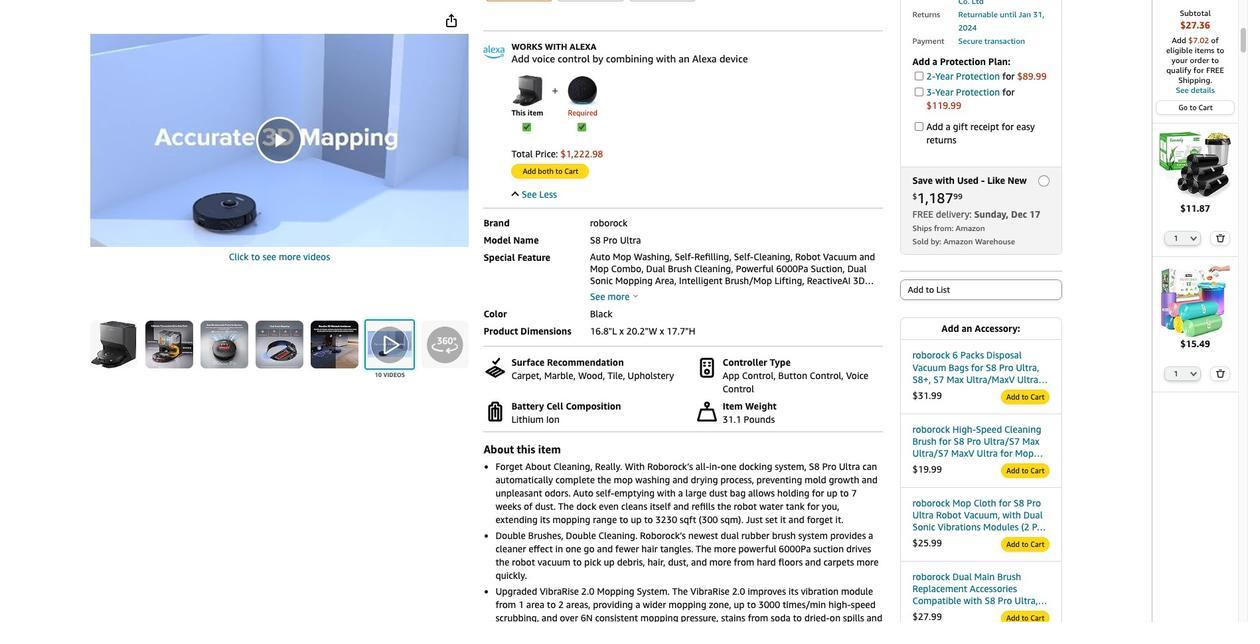 Task type: vqa. For each thing, say whether or not it's contained in the screenshot.
the Mulberry Silk Pillowcase for Hair and…
no



Task type: locate. For each thing, give the bounding box(es) containing it.
vibrarise up the zone, on the right bottom of the page
[[690, 586, 730, 597]]

0 vertical spatial from
[[734, 557, 754, 568]]

1 horizontal spatial control,
[[810, 370, 844, 381]]

save with used - like new $ 1,187 99
[[912, 175, 1027, 207]]

pro down accessories on the bottom of the page
[[998, 595, 1012, 606]]

pro up mold
[[822, 461, 837, 472]]

free inside of eligible items to your order to qualify for free shipping.
[[1206, 65, 1224, 75]]

0 horizontal spatial robot
[[795, 251, 821, 262]]

double up cleaner
[[496, 530, 526, 541]]

0 vertical spatial ultra/s7
[[984, 435, 1020, 447]]

s8 up (2
[[1014, 497, 1024, 508]]

1 vertical spatial max
[[1022, 435, 1040, 447]]

dual left main at the bottom of the page
[[953, 571, 972, 582]]

mop left combo,
[[590, 263, 609, 274]]

self- up intelligent
[[675, 251, 694, 262]]

robot for vacuum
[[795, 251, 821, 262]]

ultra up $25.99
[[912, 509, 934, 520]]

1 vertical spatial vacuum
[[912, 362, 946, 373]]

1 left delete image
[[1174, 233, 1178, 242]]

Add to Cart submit
[[1002, 390, 1049, 403], [1002, 464, 1049, 477], [1002, 537, 1049, 551], [1002, 611, 1049, 622]]

0 vertical spatial vacuum
[[823, 251, 857, 262]]

robot inside roborock mop cloth for s8 pro ultra robot vacuum, with dual sonic vibrations modules (2 p…
[[936, 509, 962, 520]]

roborock's up washing
[[647, 461, 693, 472]]

mop up combo,
[[613, 251, 631, 262]]

1 horizontal spatial free
[[1206, 65, 1224, 75]]

2 add to cart submit from the top
[[1002, 464, 1049, 477]]

2 vertical spatial brush
[[997, 571, 1021, 582]]

roborock's
[[647, 461, 693, 472], [640, 530, 686, 541]]

ultra/s7 down speed
[[984, 435, 1020, 447]]

vacuum inside auto mop washing, self-refilling, self-cleaning, robot vacuum and mop combo, dual brush cleaning, powerful 6000pa suction, dual sonic mopping area, intelligent brush/mop lifting, reactiveai 3d…
[[823, 251, 857, 262]]

add to cart down ultra,…
[[1006, 613, 1045, 622]]

2 vertical spatial cleaning,
[[554, 461, 593, 472]]

of right $7.02
[[1211, 35, 1219, 45]]

1 vertical spatial mopping
[[669, 599, 707, 610]]

add inside radio
[[908, 284, 923, 295]]

cleaning, down refilling, at the right top of page
[[694, 263, 733, 274]]

0 vertical spatial an
[[679, 52, 690, 64]]

1 horizontal spatial cleaning,
[[694, 263, 733, 274]]

pick
[[584, 557, 601, 568]]

1 vertical spatial cleaning,
[[694, 263, 733, 274]]

mopping up providing
[[597, 586, 634, 597]]

docking
[[739, 461, 772, 472]]

robot up vibrations
[[936, 509, 962, 520]]

This item checkbox
[[522, 123, 531, 132]]

dropdown image
[[1191, 235, 1197, 241], [1191, 371, 1197, 377]]

add up 6
[[942, 323, 959, 334]]

cloth
[[974, 497, 996, 508]]

3 add to cart from the top
[[1006, 539, 1045, 548]]

with
[[545, 41, 567, 52]]

roborock inside roborock mop cloth for s8 pro ultra robot vacuum, with dual sonic vibrations modules (2 p…
[[912, 497, 950, 508]]

sonic inside roborock mop cloth for s8 pro ultra robot vacuum, with dual sonic vibrations modules (2 p…
[[912, 521, 935, 532]]

1 vertical spatial year
[[935, 87, 954, 98]]

16.8"l x 20.2"w x 17.7"h
[[590, 326, 695, 337]]

mop for roborock
[[953, 497, 971, 508]]

dual
[[646, 263, 665, 274], [847, 263, 867, 274], [1023, 509, 1043, 520], [953, 571, 972, 582]]

0 horizontal spatial x
[[619, 326, 624, 337]]

0 vertical spatial brush
[[668, 263, 692, 274]]

popover image
[[633, 294, 638, 298]]

for down mold
[[812, 488, 824, 499]]

1.2 gallon/330pcs strong trash bags colorful clear garbage bags by teivio, bathroom trash can bin liners, small plastic bags for home office kitchen, multicolor image
[[1159, 265, 1232, 337]]

1 vertical spatial roborock's
[[640, 530, 686, 541]]

provides
[[830, 530, 866, 541]]

accessory:
[[975, 323, 1020, 334]]

brush
[[772, 530, 796, 541]]

rubber
[[741, 530, 770, 541]]

0 horizontal spatial vibrarise
[[540, 586, 579, 597]]

from down the 'upgraded'
[[496, 599, 516, 610]]

1 horizontal spatial its
[[788, 586, 798, 597]]

0 vertical spatial item
[[528, 108, 543, 117]]

6000pa up lifting,
[[776, 263, 808, 274]]

the down cleaner
[[496, 557, 509, 568]]

1 horizontal spatial see
[[590, 291, 605, 302]]

name
[[513, 234, 539, 246]]

0 horizontal spatial robot
[[512, 557, 535, 568]]

0 vertical spatial mop
[[613, 251, 631, 262]]

roborock inside roborock high-speed cleaning brush for s8 pro ultra/s7 max ultra/s7 maxv ultra for mop…
[[912, 423, 950, 435]]

from down 3000
[[748, 612, 768, 622]]

1 self- from the left
[[675, 251, 694, 262]]

0 horizontal spatial self-
[[675, 251, 694, 262]]

ultra inside the about this item forget about cleaning, really. with roborock's all-in-one docking system, s8 pro ultra can automatically complete the mop washing and drying process, preventing mold growth and unpleasant odors. auto self-emptying with a large dust bag allows holding for up to 7 weeks of dust. the dock even cleans itself and refills the robot water tank for you, extending its mopping range to up to 3230 sqft (300 sqm). just set it and forget it. double brushes, double cleaning. roborock's newest dual rubber brush system provides a cleaner effect in one go and fewer hair tangles. the more powerful 6000pa suction drives the robot vacuum to pick up debris, hair, dust, and more from hard floors and carpets more quickly. upgraded vibrarise 2.0 mopping system. the vibrarise 2.0 improves its vibration module from 1 area to 2 areas, providing a wider mopping zone, up to 3000 times/min high-speed scrubbing, and over 6n consistent mopping pressure, stains from soda to dried-on spills a
[[839, 461, 860, 472]]

add $7.02
[[1172, 35, 1211, 45]]

1 horizontal spatial mop
[[613, 251, 631, 262]]

one right in
[[566, 543, 581, 555]]

auto down "s8 pro ultra"
[[590, 251, 610, 262]]

the down newest
[[696, 543, 712, 555]]

roborock left 6
[[912, 349, 950, 361]]

1 horizontal spatial the
[[672, 586, 688, 597]]

1 vertical spatial free
[[912, 209, 933, 220]]

1 control, from the left
[[742, 370, 776, 381]]

add inside add a gift receipt for easy returns
[[926, 121, 943, 132]]

1 vertical spatial item
[[538, 443, 561, 456]]

ultra/s7 up $19.99 on the bottom of page
[[912, 447, 949, 459]]

item
[[723, 401, 743, 412]]

cart down ultra,…
[[1031, 613, 1045, 622]]

17
[[1030, 209, 1040, 220]]

cart down ultra…
[[1031, 392, 1045, 401]]

1 vertical spatial the
[[696, 543, 712, 555]]

0 horizontal spatial vacuum
[[823, 251, 857, 262]]

bags
[[949, 362, 969, 373]]

with
[[656, 52, 676, 64], [935, 175, 955, 186], [657, 488, 676, 499], [1002, 509, 1021, 520], [964, 595, 982, 606]]

protection
[[940, 56, 986, 67], [956, 71, 1000, 82], [956, 87, 1000, 98]]

(300
[[699, 514, 718, 525]]

1 horizontal spatial self-
[[734, 251, 754, 262]]

roborock inside roborock 6 packs disposal vacuum bags for s8 pro ultra, s8+, s7 max ultra/maxv ultra…
[[912, 349, 950, 361]]

brush up accessories on the bottom of the page
[[997, 571, 1021, 582]]

with up itself
[[657, 488, 676, 499]]

1 vertical spatial brush
[[912, 435, 936, 447]]

0 horizontal spatial the
[[496, 557, 509, 568]]

add to cart down ultra…
[[1006, 392, 1045, 401]]

0 horizontal spatial cleaning,
[[554, 461, 593, 472]]

0 vertical spatial cleaning,
[[754, 251, 793, 262]]

weeks
[[496, 501, 521, 512]]

add a gift receipt for easy returns
[[926, 121, 1035, 146]]

2 vertical spatial mop
[[953, 497, 971, 508]]

of inside the about this item forget about cleaning, really. with roborock's all-in-one docking system, s8 pro ultra can automatically complete the mop washing and drying process, preventing mold growth and unpleasant odors. auto self-emptying with a large dust bag allows holding for up to 7 weeks of dust. the dock even cleans itself and refills the robot water tank for you, extending its mopping range to up to 3230 sqft (300 sqm). just set it and forget it. double brushes, double cleaning. roborock's newest dual rubber brush system provides a cleaner effect in one go and fewer hair tangles. the more powerful 6000pa suction drives the robot vacuum to pick up debris, hair, dust, and more from hard floors and carpets more quickly. upgraded vibrarise 2.0 mopping system. the vibrarise 2.0 improves its vibration module from 1 area to 2 areas, providing a wider mopping zone, up to 3000 times/min high-speed scrubbing, and over 6n consistent mopping pressure, stains from soda to dried-on spills a
[[524, 501, 533, 512]]

about up automatically
[[525, 461, 551, 472]]

range
[[593, 514, 617, 525]]

see up black
[[590, 291, 605, 302]]

year up $119.99
[[935, 87, 954, 98]]

a left gift
[[946, 121, 951, 132]]

mop
[[614, 474, 633, 486]]

roborock for roborock high-speed cleaning brush for s8 pro ultra/s7 max ultra/s7 maxv ultra for mop…
[[912, 423, 950, 435]]

1 vertical spatial 1
[[1174, 369, 1178, 378]]

see details link
[[1159, 85, 1231, 95]]

0 vertical spatial year
[[935, 71, 954, 82]]

roborock dual main brush replacement accessories compatible with s8 pro ultra,… link
[[912, 571, 1049, 609]]

auto up dock
[[573, 488, 593, 499]]

1 vertical spatial about
[[525, 461, 551, 472]]

1 vertical spatial protection
[[956, 71, 1000, 82]]

for right qualify
[[1194, 65, 1204, 75]]

reactiveai
[[807, 275, 851, 286]]

its down dust.
[[540, 514, 550, 525]]

cleaning, up powerful
[[754, 251, 793, 262]]

0 vertical spatial sonic
[[590, 275, 613, 286]]

roborock's down "3230"
[[640, 530, 686, 541]]

1 add to cart from the top
[[1006, 392, 1045, 401]]

1 year from the top
[[935, 71, 954, 82]]

pro inside 'roborock dual main brush replacement accessories compatible with s8 pro ultra,…'
[[998, 595, 1012, 606]]

in
[[555, 543, 563, 555]]

1 up scrubbing,
[[518, 599, 524, 610]]

2 horizontal spatial the
[[717, 501, 731, 512]]

1 vertical spatial 6000pa
[[779, 543, 811, 555]]

dropdown image left delete image
[[1191, 235, 1197, 241]]

over
[[560, 612, 578, 622]]

from
[[734, 557, 754, 568], [496, 599, 516, 610], [748, 612, 768, 622]]

1 vertical spatial an
[[962, 323, 972, 334]]

1 horizontal spatial one
[[721, 461, 737, 472]]

0 horizontal spatial its
[[540, 514, 550, 525]]

mop inside roborock mop cloth for s8 pro ultra robot vacuum, with dual sonic vibrations modules (2 p…
[[953, 497, 971, 508]]

1 horizontal spatial robot
[[734, 501, 757, 512]]

pro inside roborock mop cloth for s8 pro ultra robot vacuum, with dual sonic vibrations modules (2 p…
[[1027, 497, 1041, 508]]

$31.99
[[912, 390, 942, 401]]

1 horizontal spatial the
[[597, 474, 611, 486]]

voice
[[846, 370, 868, 381]]

roborock mop cloth for s8 pro ultra robot vacuum, with dual sonic vibrations modules (2 p… link
[[912, 497, 1049, 535]]

year for 3-
[[935, 87, 954, 98]]

3000
[[758, 599, 780, 610]]

by:
[[931, 237, 941, 247]]

0 horizontal spatial max
[[947, 374, 964, 385]]

1 horizontal spatial 2.0
[[732, 586, 745, 597]]

p…
[[1032, 521, 1046, 532]]

sqm).
[[720, 514, 743, 525]]

max inside roborock 6 packs disposal vacuum bags for s8 pro ultra, s8+, s7 max ultra/maxv ultra…
[[947, 374, 964, 385]]

s8 up maxv
[[954, 435, 964, 447]]

3230
[[655, 514, 677, 525]]

0 horizontal spatial the
[[558, 501, 574, 512]]

add to cart for (2
[[1006, 539, 1045, 548]]

of down unpleasant
[[524, 501, 533, 512]]

2 year from the top
[[935, 87, 954, 98]]

protection down 2-year protection for $89.99
[[956, 87, 1000, 98]]

large
[[685, 488, 707, 499]]

growth
[[829, 474, 859, 486]]

None checkbox
[[914, 72, 923, 81], [914, 88, 923, 97], [914, 72, 923, 81], [914, 88, 923, 97]]

Add a gift receipt for easy returns checkbox
[[914, 122, 923, 131]]

0 vertical spatial free
[[1206, 65, 1224, 75]]

add to cart for mop…
[[1006, 466, 1045, 474]]

providing
[[593, 599, 633, 610]]

0 vertical spatial dropdown image
[[1191, 235, 1197, 241]]

consistent
[[595, 612, 638, 622]]

refilling,
[[694, 251, 732, 262]]

0 vertical spatial see
[[1176, 85, 1189, 95]]

auto inside the about this item forget about cleaning, really. with roborock's all-in-one docking system, s8 pro ultra can automatically complete the mop washing and drying process, preventing mold growth and unpleasant odors. auto self-emptying with a large dust bag allows holding for up to 7 weeks of dust. the dock even cleans itself and refills the robot water tank for you, extending its mopping range to up to 3230 sqft (300 sqm). just set it and forget it. double brushes, double cleaning. roborock's newest dual rubber brush system provides a cleaner effect in one go and fewer hair tangles. the more powerful 6000pa suction drives the robot vacuum to pick up debris, hair, dust, and more from hard floors and carpets more quickly. upgraded vibrarise 2.0 mopping system. the vibrarise 2.0 improves its vibration module from 1 area to 2 areas, providing a wider mopping zone, up to 3000 times/min high-speed scrubbing, and over 6n consistent mopping pressure, stains from soda to dried-on spills a
[[573, 488, 593, 499]]

dual down washing,
[[646, 263, 665, 274]]

x left 17.7"h
[[660, 326, 664, 337]]

0 horizontal spatial sonic
[[590, 275, 613, 286]]

0 vertical spatial max
[[947, 374, 964, 385]]

1 vertical spatial ultra/s7
[[912, 447, 949, 459]]

0 horizontal spatial of
[[524, 501, 533, 512]]

year inside 3-year protection for $119.99
[[935, 87, 954, 98]]

of eligible items to your order to qualify for free shipping.
[[1166, 35, 1224, 85]]

mopping down dock
[[552, 514, 590, 525]]

dual inside 'roborock dual main brush replacement accessories compatible with s8 pro ultra,…'
[[953, 571, 972, 582]]

brush
[[668, 263, 692, 274], [912, 435, 936, 447], [997, 571, 1021, 582]]

add to cart submit down 'mop…'
[[1002, 464, 1049, 477]]

0 horizontal spatial control,
[[742, 370, 776, 381]]

mopping down wider
[[640, 612, 678, 622]]

itself
[[650, 501, 671, 512]]

0 horizontal spatial mop
[[590, 263, 609, 274]]

cleaning, up the complete
[[554, 461, 593, 472]]

to right items at right top
[[1217, 45, 1224, 55]]

brush inside auto mop washing, self-refilling, self-cleaning, robot vacuum and mop combo, dual brush cleaning, powerful 6000pa suction, dual sonic mopping area, intelligent brush/mop lifting, reactiveai 3d…
[[668, 263, 692, 274]]

2
[[558, 599, 564, 610]]

0 horizontal spatial 2.0
[[581, 586, 594, 597]]

this item
[[511, 108, 543, 117]]

a inside add a gift receipt for easy returns
[[946, 121, 951, 132]]

roborock 6 packs disposal vacuum bags for s8 pro ultra, s8+, s7 max ultra/maxv ultra… link
[[912, 349, 1049, 388]]

with inside the about this item forget about cleaning, really. with roborock's all-in-one docking system, s8 pro ultra can automatically complete the mop washing and drying process, preventing mold growth and unpleasant odors. auto self-emptying with a large dust bag allows holding for up to 7 weeks of dust. the dock even cleans itself and refills the robot water tank for you, extending its mopping range to up to 3230 sqft (300 sqm). just set it and forget it. double brushes, double cleaning. roborock's newest dual rubber brush system provides a cleaner effect in one go and fewer hair tangles. the more powerful 6000pa suction drives the robot vacuum to pick up debris, hair, dust, and more from hard floors and carpets more quickly. upgraded vibrarise 2.0 mopping system. the vibrarise 2.0 improves its vibration module from 1 area to 2 areas, providing a wider mopping zone, up to 3000 times/min high-speed scrubbing, and over 6n consistent mopping pressure, stains from soda to dried-on spills a
[[657, 488, 676, 499]]

an left alexa
[[679, 52, 690, 64]]

1 add to cart submit from the top
[[1002, 390, 1049, 403]]

2 dropdown image from the top
[[1191, 371, 1197, 377]]

None submit
[[1211, 231, 1229, 245], [90, 321, 138, 368], [145, 321, 193, 368], [200, 321, 248, 368], [256, 321, 303, 368], [311, 321, 359, 368], [366, 321, 414, 368], [421, 321, 469, 368], [1211, 367, 1229, 381], [1211, 231, 1229, 245], [90, 321, 138, 368], [145, 321, 193, 368], [200, 321, 248, 368], [256, 321, 303, 368], [311, 321, 359, 368], [366, 321, 414, 368], [421, 321, 469, 368], [1211, 367, 1229, 381]]

system.
[[637, 586, 670, 597]]

roborock for roborock 6 packs disposal vacuum bags for s8 pro ultra, s8+, s7 max ultra/maxv ultra…
[[912, 349, 950, 361]]

complete
[[555, 474, 595, 486]]

1 vertical spatial from
[[496, 599, 516, 610]]

roborock inside 'roborock dual main brush replacement accessories compatible with s8 pro ultra,…'
[[912, 571, 950, 582]]

2 horizontal spatial mop
[[953, 497, 971, 508]]

protection up 3-year protection link
[[956, 71, 1000, 82]]

qualify
[[1166, 65, 1191, 75]]

add to cart submit down ultra,…
[[1002, 611, 1049, 622]]

0 horizontal spatial about
[[484, 443, 514, 456]]

washing
[[635, 474, 670, 486]]

1 vertical spatial robot
[[936, 509, 962, 520]]

cart down "$1,222.98"
[[564, 167, 578, 175]]

0 vertical spatial protection
[[940, 56, 986, 67]]

roborock up the replacement
[[912, 571, 950, 582]]

module
[[841, 586, 873, 597]]

subtotal
[[1180, 8, 1211, 18]]

by
[[592, 52, 603, 64]]

roborock
[[590, 217, 628, 228], [912, 349, 950, 361], [912, 423, 950, 435], [912, 497, 950, 508], [912, 571, 950, 582]]

with down accessories on the bottom of the page
[[964, 595, 982, 606]]

0 vertical spatial amazon
[[956, 223, 985, 233]]

delete image
[[1216, 369, 1225, 378]]

pro down high-
[[967, 435, 981, 447]]

roborock high-speed cleaning brush for s8 pro ultra/s7 max ultra/s7 maxv ultra for mop… link
[[912, 423, 1049, 461]]

add down 'mop…'
[[1006, 466, 1020, 474]]

1 horizontal spatial about
[[525, 461, 551, 472]]

for right cloth at the right bottom
[[999, 497, 1011, 508]]

its
[[540, 514, 550, 525], [788, 586, 798, 597]]

ultra,…
[[1015, 595, 1047, 606]]

Required checkbox
[[578, 123, 586, 132]]

add down works
[[511, 52, 530, 64]]

debris,
[[617, 557, 645, 568]]

can
[[863, 461, 877, 472]]

with inside save with used - like new $ 1,187 99
[[935, 175, 955, 186]]

1 dropdown image from the top
[[1191, 235, 1197, 241]]

cart down 'mop…'
[[1031, 466, 1045, 474]]

for up forget on the right of the page
[[807, 501, 819, 512]]

item inside the about this item forget about cleaning, really. with roborock's all-in-one docking system, s8 pro ultra can automatically complete the mop washing and drying process, preventing mold growth and unpleasant odors. auto self-emptying with a large dust bag allows holding for up to 7 weeks of dust. the dock even cleans itself and refills the robot water tank for you, extending its mopping range to up to 3230 sqft (300 sqm). just set it and forget it. double brushes, double cleaning. roborock's newest dual rubber brush system provides a cleaner effect in one go and fewer hair tangles. the more powerful 6000pa suction drives the robot vacuum to pick up debris, hair, dust, and more from hard floors and carpets more quickly. upgraded vibrarise 2.0 mopping system. the vibrarise 2.0 improves its vibration module from 1 area to 2 areas, providing a wider mopping zone, up to 3000 times/min high-speed scrubbing, and over 6n consistent mopping pressure, stains from soda to dried-on spills a
[[538, 443, 561, 456]]

3 add to cart submit from the top
[[1002, 537, 1049, 551]]

add to cart submit for mop…
[[1002, 464, 1049, 477]]

s8 up ultra/maxv
[[986, 362, 997, 373]]

robot for vacuum,
[[936, 509, 962, 520]]

0 vertical spatial about
[[484, 443, 514, 456]]

for left 'mop…'
[[1000, 447, 1013, 459]]

2 horizontal spatial see
[[1176, 85, 1189, 95]]

special
[[484, 251, 515, 263]]

vacuum up s8+,
[[912, 362, 946, 373]]

click to see more videos
[[229, 251, 330, 262]]

self- up powerful
[[734, 251, 754, 262]]

add to cart submit for ultra…
[[1002, 390, 1049, 403]]

2 vertical spatial protection
[[956, 87, 1000, 98]]

mop left cloth at the right bottom
[[953, 497, 971, 508]]

sonic up $25.99
[[912, 521, 935, 532]]

pro down disposal
[[999, 362, 1013, 373]]

cleaning, inside the about this item forget about cleaning, really. with roborock's all-in-one docking system, s8 pro ultra can automatically complete the mop washing and drying process, preventing mold growth and unpleasant odors. auto self-emptying with a large dust bag allows holding for up to 7 weeks of dust. the dock even cleans itself and refills the robot water tank for you, extending its mopping range to up to 3230 sqft (300 sqm). just set it and forget it. double brushes, double cleaning. roborock's newest dual rubber brush system provides a cleaner effect in one go and fewer hair tangles. the more powerful 6000pa suction drives the robot vacuum to pick up debris, hair, dust, and more from hard floors and carpets more quickly. upgraded vibrarise 2.0 mopping system. the vibrarise 2.0 improves its vibration module from 1 area to 2 areas, providing a wider mopping zone, up to 3000 times/min high-speed scrubbing, and over 6n consistent mopping pressure, stains from soda to dried-on spills a
[[554, 461, 593, 472]]

robot up the quickly.
[[512, 557, 535, 568]]

vacuum
[[538, 557, 570, 568]]

water
[[759, 501, 783, 512]]

and right the go
[[597, 543, 613, 555]]

pounds
[[744, 414, 775, 425]]

1 vertical spatial sonic
[[912, 521, 935, 532]]

cart down "details"
[[1199, 103, 1213, 112]]

emptying
[[614, 488, 655, 499]]

sqft
[[680, 514, 696, 525]]

year for 2-
[[935, 71, 954, 82]]

2.0 up "areas,"
[[581, 586, 594, 597]]

2 add to cart from the top
[[1006, 466, 1045, 474]]

s8 down accessories on the bottom of the page
[[985, 595, 995, 606]]

Add to List radio
[[900, 280, 1062, 300]]

s8
[[590, 234, 601, 246], [986, 362, 997, 373], [954, 435, 964, 447], [809, 461, 820, 472], [1014, 497, 1024, 508], [985, 595, 995, 606]]

0 vertical spatial robot
[[795, 251, 821, 262]]

2.0 up stains
[[732, 586, 745, 597]]

17.7"h
[[667, 326, 695, 337]]

for down 2-year protection for $89.99
[[1002, 87, 1015, 98]]

0 vertical spatial of
[[1211, 35, 1219, 45]]

with up modules
[[1002, 509, 1021, 520]]

hair,
[[648, 557, 666, 568]]

of inside of eligible items to your order to qualify for free shipping.
[[1211, 35, 1219, 45]]

protection inside 3-year protection for $119.99
[[956, 87, 1000, 98]]

shipping.
[[1178, 75, 1212, 85]]

carpets
[[823, 557, 854, 568]]

1 double from the left
[[496, 530, 526, 541]]

year
[[935, 71, 954, 82], [935, 87, 954, 98]]

with inside roborock mop cloth for s8 pro ultra robot vacuum, with dual sonic vibrations modules (2 p…
[[1002, 509, 1021, 520]]

dropdown image for $11.87
[[1191, 235, 1197, 241]]

it
[[780, 514, 786, 525]]

see more button
[[590, 291, 638, 302]]

max down bags
[[947, 374, 964, 385]]

2 x from the left
[[660, 326, 664, 337]]

1 horizontal spatial vacuum
[[912, 362, 946, 373]]

1 horizontal spatial of
[[1211, 35, 1219, 45]]

about
[[484, 443, 514, 456], [525, 461, 551, 472]]

roborock dual main brush replacement accessories compatible with s8 pro ultra,…
[[912, 571, 1047, 606]]

2 vertical spatial the
[[496, 557, 509, 568]]

composition
[[566, 401, 621, 412]]

amazon
[[956, 223, 985, 233], [943, 237, 973, 247]]

receipt
[[970, 121, 999, 132]]

vibrations
[[938, 521, 981, 532]]

ultra down speed
[[977, 447, 998, 459]]

about up 'forget'
[[484, 443, 514, 456]]

system,
[[775, 461, 807, 472]]

the up self-
[[597, 474, 611, 486]]

more
[[279, 251, 301, 262], [608, 291, 630, 302], [714, 543, 736, 555], [709, 557, 731, 568], [857, 557, 879, 568]]

even
[[599, 501, 619, 512]]

1 vertical spatial dropdown image
[[1191, 371, 1197, 377]]

2 control, from the left
[[810, 370, 844, 381]]

cart for roborock mop cloth for s8 pro ultra robot vacuum, with dual sonic vibrations modules (2 p…
[[1031, 539, 1045, 548]]

1 horizontal spatial vibrarise
[[690, 586, 730, 597]]

2 horizontal spatial brush
[[997, 571, 1021, 582]]

less
[[539, 188, 557, 200]]

2 vertical spatial mopping
[[640, 612, 678, 622]]

a up 'drives'
[[868, 530, 873, 541]]

delete image
[[1216, 233, 1225, 242]]

0 vertical spatial 1
[[1174, 233, 1178, 242]]

0 horizontal spatial one
[[566, 543, 581, 555]]

dual up p…
[[1023, 509, 1043, 520]]

2 vertical spatial 1
[[518, 599, 524, 610]]

eligible
[[1166, 45, 1193, 55]]

s8 pro ultra
[[590, 234, 641, 246]]

0 horizontal spatial an
[[679, 52, 690, 64]]

1 for $11.87
[[1174, 233, 1178, 242]]

max up 'mop…'
[[1022, 435, 1040, 447]]

1 horizontal spatial sonic
[[912, 521, 935, 532]]

an inside works with alexa add voice control by combining with an alexa device
[[679, 52, 690, 64]]

2 2.0 from the left
[[732, 586, 745, 597]]

extender collapse image
[[512, 191, 519, 199]]

see for see less
[[522, 188, 537, 200]]

items
[[1195, 45, 1215, 55]]

add to cart down (2
[[1006, 539, 1045, 548]]

dual inside roborock mop cloth for s8 pro ultra robot vacuum, with dual sonic vibrations modules (2 p…
[[1023, 509, 1043, 520]]

robot up suction, on the right top of page
[[795, 251, 821, 262]]

brush up "area,"
[[668, 263, 692, 274]]

s8 inside roborock mop cloth for s8 pro ultra robot vacuum, with dual sonic vibrations modules (2 p…
[[1014, 497, 1024, 508]]

cart for roborock 6 packs disposal vacuum bags for s8 pro ultra, s8+, s7 max ultra/maxv ultra…
[[1031, 392, 1045, 401]]

robot inside auto mop washing, self-refilling, self-cleaning, robot vacuum and mop combo, dual brush cleaning, powerful 6000pa suction, dual sonic mopping area, intelligent brush/mop lifting, reactiveai 3d…
[[795, 251, 821, 262]]

tile,
[[608, 370, 625, 381]]



Task type: describe. For each thing, give the bounding box(es) containing it.
s8 inside the about this item forget about cleaning, really. with roborock's all-in-one docking system, s8 pro ultra can automatically complete the mop washing and drying process, preventing mold growth and unpleasant odors. auto self-emptying with a large dust bag allows holding for up to 7 weeks of dust. the dock even cleans itself and refills the robot water tank for you, extending its mopping range to up to 3230 sqft (300 sqm). just set it and forget it. double brushes, double cleaning. roborock's newest dual rubber brush system provides a cleaner effect in one go and fewer hair tangles. the more powerful 6000pa suction drives the robot vacuum to pick up debris, hair, dust, and more from hard floors and carpets more quickly. upgraded vibrarise 2.0 mopping system. the vibrarise 2.0 improves its vibration module from 1 area to 2 areas, providing a wider mopping zone, up to 3000 times/min high-speed scrubbing, and over 6n consistent mopping pressure, stains from soda to dried-on spills a
[[809, 461, 820, 472]]

alexa
[[692, 52, 717, 64]]

with inside 'roborock dual main brush replacement accessories compatible with s8 pro ultra,…'
[[964, 595, 982, 606]]

2 self- from the left
[[734, 251, 754, 262]]

to down (2
[[1022, 539, 1029, 548]]

roborock for roborock dual main brush replacement accessories compatible with s8 pro ultra,…
[[912, 571, 950, 582]]

to left see
[[251, 251, 260, 262]]

add left both
[[523, 167, 536, 175]]

auto inside auto mop washing, self-refilling, self-cleaning, robot vacuum and mop combo, dual brush cleaning, powerful 6000pa suction, dual sonic mopping area, intelligent brush/mop lifting, reactiveai 3d…
[[590, 251, 610, 262]]

to left the "2"
[[547, 599, 556, 610]]

speed
[[851, 599, 876, 610]]

2 horizontal spatial cleaning,
[[754, 251, 793, 262]]

a left large
[[678, 488, 683, 499]]

dual up '3d…'
[[847, 263, 867, 274]]

and down area
[[542, 612, 557, 622]]

to down times/min
[[793, 612, 802, 622]]

controller
[[723, 357, 767, 368]]

and up large
[[672, 474, 688, 486]]

required list item
[[567, 75, 598, 136]]

add up 2-
[[912, 56, 930, 67]]

unpleasant
[[496, 488, 542, 499]]

s7
[[933, 374, 944, 385]]

1 2.0 from the left
[[581, 586, 594, 597]]

1 inside the about this item forget about cleaning, really. with roborock's all-in-one docking system, s8 pro ultra can automatically complete the mop washing and drying process, preventing mold growth and unpleasant odors. auto self-emptying with a large dust bag allows holding for up to 7 weeks of dust. the dock even cleans itself and refills the robot water tank for you, extending its mopping range to up to 3230 sqft (300 sqm). just set it and forget it. double brushes, double cleaning. roborock's newest dual rubber brush system provides a cleaner effect in one go and fewer hair tangles. the more powerful 6000pa suction drives the robot vacuum to pick up debris, hair, dust, and more from hard floors and carpets more quickly. upgraded vibrarise 2.0 mopping system. the vibrarise 2.0 improves its vibration module from 1 area to 2 areas, providing a wider mopping zone, up to 3000 times/min high-speed scrubbing, and over 6n consistent mopping pressure, stains from soda to dried-on spills a
[[518, 599, 524, 610]]

dust,
[[668, 557, 689, 568]]

cell
[[546, 401, 563, 412]]

mopping inside the about this item forget about cleaning, really. with roborock's all-in-one docking system, s8 pro ultra can automatically complete the mop washing and drying process, preventing mold growth and unpleasant odors. auto self-emptying with a large dust bag allows holding for up to 7 weeks of dust. the dock even cleans itself and refills the robot water tank for you, extending its mopping range to up to 3230 sqft (300 sqm). just set it and forget it. double brushes, double cleaning. roborock's newest dual rubber brush system provides a cleaner effect in one go and fewer hair tangles. the more powerful 6000pa suction drives the robot vacuum to pick up debris, hair, dust, and more from hard floors and carpets more quickly. upgraded vibrarise 2.0 mopping system. the vibrarise 2.0 improves its vibration module from 1 area to 2 areas, providing a wider mopping zone, up to 3000 times/min high-speed scrubbing, and over 6n consistent mopping pressure, stains from soda to dried-on spills a
[[597, 586, 634, 597]]

to left 7
[[840, 488, 849, 499]]

and right dust,
[[691, 557, 707, 568]]

0 vertical spatial mopping
[[552, 514, 590, 525]]

product
[[484, 326, 518, 337]]

1 vibrarise from the left
[[540, 586, 579, 597]]

to right go
[[1190, 103, 1197, 112]]

2 vertical spatial from
[[748, 612, 768, 622]]

ultra…
[[1017, 374, 1048, 385]]

for up maxv
[[939, 435, 951, 447]]

1 vertical spatial the
[[717, 501, 731, 512]]

area,
[[655, 275, 677, 286]]

with inside works with alexa add voice control by combining with an alexa device
[[656, 52, 676, 64]]

6000pa inside auto mop washing, self-refilling, self-cleaning, robot vacuum and mop combo, dual brush cleaning, powerful 6000pa suction, dual sonic mopping area, intelligent brush/mop lifting, reactiveai 3d…
[[776, 263, 808, 274]]

0 vertical spatial the
[[597, 474, 611, 486]]

upholstery
[[628, 370, 674, 381]]

self-
[[596, 488, 614, 499]]

10 videos
[[375, 371, 405, 378]]

type
[[770, 357, 791, 368]]

you,
[[822, 501, 839, 512]]

sonic inside auto mop washing, self-refilling, self-cleaning, robot vacuum and mop combo, dual brush cleaning, powerful 6000pa suction, dual sonic mopping area, intelligent brush/mop lifting, reactiveai 3d…
[[590, 275, 613, 286]]

1 vertical spatial amazon
[[943, 237, 973, 247]]

color
[[484, 308, 507, 320]]

this item list item
[[511, 75, 543, 136]]

s8 inside 'roborock dual main brush replacement accessories compatible with s8 pro ultra,…'
[[985, 595, 995, 606]]

a up 2-
[[932, 56, 938, 67]]

and right it
[[789, 514, 804, 525]]

see for see more
[[590, 291, 605, 302]]

protection for 2-year protection
[[956, 71, 1000, 82]]

up up stains
[[734, 599, 745, 610]]

roborock for roborock mop cloth for s8 pro ultra robot vacuum, with dual sonic vibrations modules (2 p…
[[912, 497, 950, 508]]

0 vertical spatial robot
[[734, 501, 757, 512]]

to down 'mop…'
[[1022, 466, 1029, 474]]

to right both
[[555, 167, 563, 175]]

add down modules
[[1006, 539, 1020, 548]]

control
[[558, 52, 590, 64]]

powerful
[[736, 263, 774, 274]]

hair
[[642, 543, 658, 555]]

wood,
[[578, 370, 605, 381]]

$119.99
[[926, 100, 961, 111]]

1 vertical spatial its
[[788, 586, 798, 597]]

0 vertical spatial the
[[558, 501, 574, 512]]

marble,
[[544, 370, 576, 381]]

floors
[[778, 557, 803, 568]]

works
[[511, 41, 543, 52]]

add down ultra…
[[1006, 392, 1020, 401]]

1 vertical spatial mop
[[590, 263, 609, 274]]

cart for roborock high-speed cleaning brush for s8 pro ultra/s7 max ultra/s7 maxv ultra for mop…
[[1031, 466, 1045, 474]]

voice
[[532, 52, 555, 64]]

0 horizontal spatial ultra/s7
[[912, 447, 949, 459]]

compatible
[[912, 595, 961, 606]]

2-
[[926, 71, 935, 82]]

to down ultra,…
[[1022, 613, 1029, 622]]

videos
[[303, 251, 330, 262]]

soda
[[771, 612, 791, 622]]

set
[[765, 514, 778, 525]]

and down suction
[[805, 557, 821, 568]]

10
[[375, 371, 382, 378]]

powerful
[[738, 543, 776, 555]]

mop for auto
[[613, 251, 631, 262]]

add inside works with alexa add voice control by combining with an alexa device
[[511, 52, 530, 64]]

pro up combo,
[[603, 234, 618, 246]]

and up sqft
[[673, 501, 689, 512]]

hommaly 1.2 gallon 240 pcs small black trash bags, strong garbage bags, bathroom trash can bin liners unscented, mini plastic bags for office, waste basket liner, fit 3,4.5,6 liters, 0.5,0.8,1,1.2 gal image
[[1159, 129, 1232, 202]]

2 horizontal spatial the
[[696, 543, 712, 555]]

extending
[[496, 514, 538, 525]]

s8 up see more
[[590, 234, 601, 246]]

pro inside the about this item forget about cleaning, really. with roborock's all-in-one docking system, s8 pro ultra can automatically complete the mop washing and drying process, preventing mold growth and unpleasant odors. auto self-emptying with a large dust bag allows holding for up to 7 weeks of dust. the dock even cleans itself and refills the robot water tank for you, extending its mopping range to up to 3230 sqft (300 sqm). just set it and forget it. double brushes, double cleaning. roborock's newest dual rubber brush system provides a cleaner effect in one go and fewer hair tangles. the more powerful 6000pa suction drives the robot vacuum to pick up debris, hair, dust, and more from hard floors and carpets more quickly. upgraded vibrarise 2.0 mopping system. the vibrarise 2.0 improves its vibration module from 1 area to 2 areas, providing a wider mopping zone, up to 3000 times/min high-speed scrubbing, and over 6n consistent mopping pressure, stains from soda to dried-on spills a
[[822, 461, 837, 472]]

for inside add a gift receipt for easy returns
[[1002, 121, 1014, 132]]

for inside of eligible items to your order to qualify for free shipping.
[[1194, 65, 1204, 75]]

ships
[[912, 223, 932, 233]]

ultra/maxv
[[966, 374, 1015, 385]]

stains
[[721, 612, 745, 622]]

new
[[1008, 175, 1027, 186]]

drying
[[691, 474, 718, 486]]

times/min
[[783, 599, 826, 610]]

all-
[[696, 461, 709, 472]]

to down ultra…
[[1022, 392, 1029, 401]]

radio inactive image
[[1038, 176, 1049, 187]]

up up you, on the right bottom
[[827, 488, 838, 499]]

6000pa inside the about this item forget about cleaning, really. with roborock's all-in-one docking system, s8 pro ultra can automatically complete the mop washing and drying process, preventing mold growth and unpleasant odors. auto self-emptying with a large dust bag allows holding for up to 7 weeks of dust. the dock even cleans itself and refills the robot water tank for you, extending its mopping range to up to 3230 sqft (300 sqm). just set it and forget it. double brushes, double cleaning. roborock's newest dual rubber brush system provides a cleaner effect in one go and fewer hair tangles. the more powerful 6000pa suction drives the robot vacuum to pick up debris, hair, dust, and more from hard floors and carpets more quickly. upgraded vibrarise 2.0 mopping system. the vibrarise 2.0 improves its vibration module from 1 area to 2 areas, providing a wider mopping zone, up to 3000 times/min high-speed scrubbing, and over 6n consistent mopping pressure, stains from soda to dried-on spills a
[[779, 543, 811, 555]]

3-
[[926, 87, 935, 98]]

price:
[[535, 148, 558, 160]]

s8 inside roborock high-speed cleaning brush for s8 pro ultra/s7 max ultra/s7 maxv ultra for mop…
[[954, 435, 964, 447]]

to down itself
[[644, 514, 653, 525]]

1 vertical spatial one
[[566, 543, 581, 555]]

cart for roborock dual main brush replacement accessories compatible with s8 pro ultra,…
[[1031, 613, 1045, 622]]

pro inside roborock 6 packs disposal vacuum bags for s8 pro ultra, s8+, s7 max ultra/maxv ultra…
[[999, 362, 1013, 373]]

high-
[[953, 423, 976, 435]]

3d…
[[853, 275, 874, 286]]

up right pick
[[604, 557, 615, 568]]

dec
[[1011, 209, 1027, 220]]

secure transaction
[[958, 36, 1025, 46]]

dust
[[709, 488, 728, 499]]

ion
[[546, 414, 560, 425]]

this item image
[[512, 75, 542, 106]]

s8 inside roborock 6 packs disposal vacuum bags for s8 pro ultra, s8+, s7 max ultra/maxv ultra…
[[986, 362, 997, 373]]

disposal
[[986, 349, 1022, 361]]

packs
[[960, 349, 984, 361]]

mopping inside auto mop washing, self-refilling, self-cleaning, robot vacuum and mop combo, dual brush cleaning, powerful 6000pa suction, dual sonic mopping area, intelligent brush/mop lifting, reactiveai 3d…
[[615, 275, 653, 286]]

up down cleans at bottom
[[631, 514, 642, 525]]

free inside free delivery: sunday, dec 17 ships from: amazon sold by: amazon warehouse
[[912, 209, 933, 220]]

with
[[625, 461, 645, 472]]

works with alexa add voice control by combining with an alexa device
[[511, 41, 748, 64]]

to down cleans at bottom
[[619, 514, 628, 525]]

brush/mop
[[725, 275, 772, 286]]

upgraded
[[496, 586, 537, 597]]

from:
[[934, 223, 954, 233]]

brush inside 'roborock dual main brush replacement accessories compatible with s8 pro ultra,…'
[[997, 571, 1021, 582]]

to left 3000
[[747, 599, 756, 610]]

max inside roborock high-speed cleaning brush for s8 pro ultra/s7 max ultra/s7 maxv ultra for mop…
[[1022, 435, 1040, 447]]

returnable until jan 31, 2024 payment
[[912, 10, 1045, 46]]

for inside 3-year protection for $119.99
[[1002, 87, 1015, 98]]

0 vertical spatial its
[[540, 514, 550, 525]]

pro inside roborock high-speed cleaning brush for s8 pro ultra/s7 max ultra/s7 maxv ultra for mop…
[[967, 435, 981, 447]]

used
[[957, 175, 979, 186]]

protection for 3-year protection
[[956, 87, 1000, 98]]

2 vibrarise from the left
[[690, 586, 730, 597]]

drives
[[846, 543, 871, 555]]

and inside auto mop washing, self-refilling, self-cleaning, robot vacuum and mop combo, dual brush cleaning, powerful 6000pa suction, dual sonic mopping area, intelligent brush/mop lifting, reactiveai 3d…
[[859, 251, 875, 262]]

add down ultra,…
[[1006, 613, 1020, 622]]

31,
[[1033, 10, 1045, 20]]

1 for $15.49
[[1174, 369, 1178, 378]]

2-year protection link
[[926, 71, 1000, 82]]

6
[[953, 349, 958, 361]]

ultra inside roborock mop cloth for s8 pro ultra robot vacuum, with dual sonic vibrations modules (2 p…
[[912, 509, 934, 520]]

newest
[[688, 530, 718, 541]]

both
[[538, 167, 554, 175]]

really.
[[595, 461, 622, 472]]

2 double from the left
[[566, 530, 596, 541]]

for down plan:
[[1002, 71, 1015, 82]]

and down can
[[862, 474, 878, 486]]

ultra up washing,
[[620, 234, 641, 246]]

vacuum inside roborock 6 packs disposal vacuum bags for s8 pro ultra, s8+, s7 max ultra/maxv ultra…
[[912, 362, 946, 373]]

roborock for roborock
[[590, 217, 628, 228]]

1 x from the left
[[619, 326, 624, 337]]

to left pick
[[573, 557, 582, 568]]

forget
[[496, 461, 523, 472]]

roborock mop cloth for s8 pro ultra robot vacuum, with dual sonic vibrations modules (2 p…
[[912, 497, 1046, 532]]

a left wider
[[635, 599, 640, 610]]

4 add to cart from the top
[[1006, 613, 1045, 622]]

pressure,
[[681, 612, 719, 622]]

Add to List submit
[[901, 280, 1061, 300]]

modules
[[983, 521, 1019, 532]]

alexa device image
[[567, 76, 598, 106]]

see for see details
[[1176, 85, 1189, 95]]

ultra,
[[1016, 362, 1039, 373]]

zone,
[[709, 599, 731, 610]]

dimensions
[[521, 326, 571, 337]]

to right the order
[[1211, 55, 1219, 65]]

videos
[[383, 371, 405, 378]]

brand
[[484, 217, 510, 228]]

dropdown image for $15.49
[[1191, 371, 1197, 377]]

this item is certified to work with alexa image
[[484, 41, 505, 62]]

add a protection plan: heading
[[912, 56, 1011, 67]]

4 add to cart submit from the top
[[1002, 611, 1049, 622]]

add to cart for ultra…
[[1006, 392, 1045, 401]]

returns
[[926, 134, 957, 146]]

for inside roborock 6 packs disposal vacuum bags for s8 pro ultra, s8+, s7 max ultra/maxv ultra…
[[971, 362, 983, 373]]

cleaning
[[1005, 423, 1041, 435]]

subtotal $27.36
[[1180, 8, 1211, 31]]

for inside roborock mop cloth for s8 pro ultra robot vacuum, with dual sonic vibrations modules (2 p…
[[999, 497, 1011, 508]]

brush inside roborock high-speed cleaning brush for s8 pro ultra/s7 max ultra/s7 maxv ultra for mop…
[[912, 435, 936, 447]]

item inside "list item"
[[528, 108, 543, 117]]

1 horizontal spatial ultra/s7
[[984, 435, 1020, 447]]

Add both to Cart submit
[[512, 165, 588, 178]]

ultra inside roborock high-speed cleaning brush for s8 pro ultra/s7 max ultra/s7 maxv ultra for mop…
[[977, 447, 998, 459]]

to inside radio
[[926, 284, 934, 295]]

1 horizontal spatial an
[[962, 323, 972, 334]]

payment
[[912, 36, 944, 46]]

dock
[[576, 501, 596, 512]]

0 vertical spatial roborock's
[[647, 461, 693, 472]]

add to cart submit for (2
[[1002, 537, 1049, 551]]

add left $7.02
[[1172, 35, 1186, 45]]

2 vertical spatial the
[[672, 586, 688, 597]]

preventing
[[757, 474, 802, 486]]

alexa
[[570, 41, 596, 52]]

button
[[778, 370, 807, 381]]



